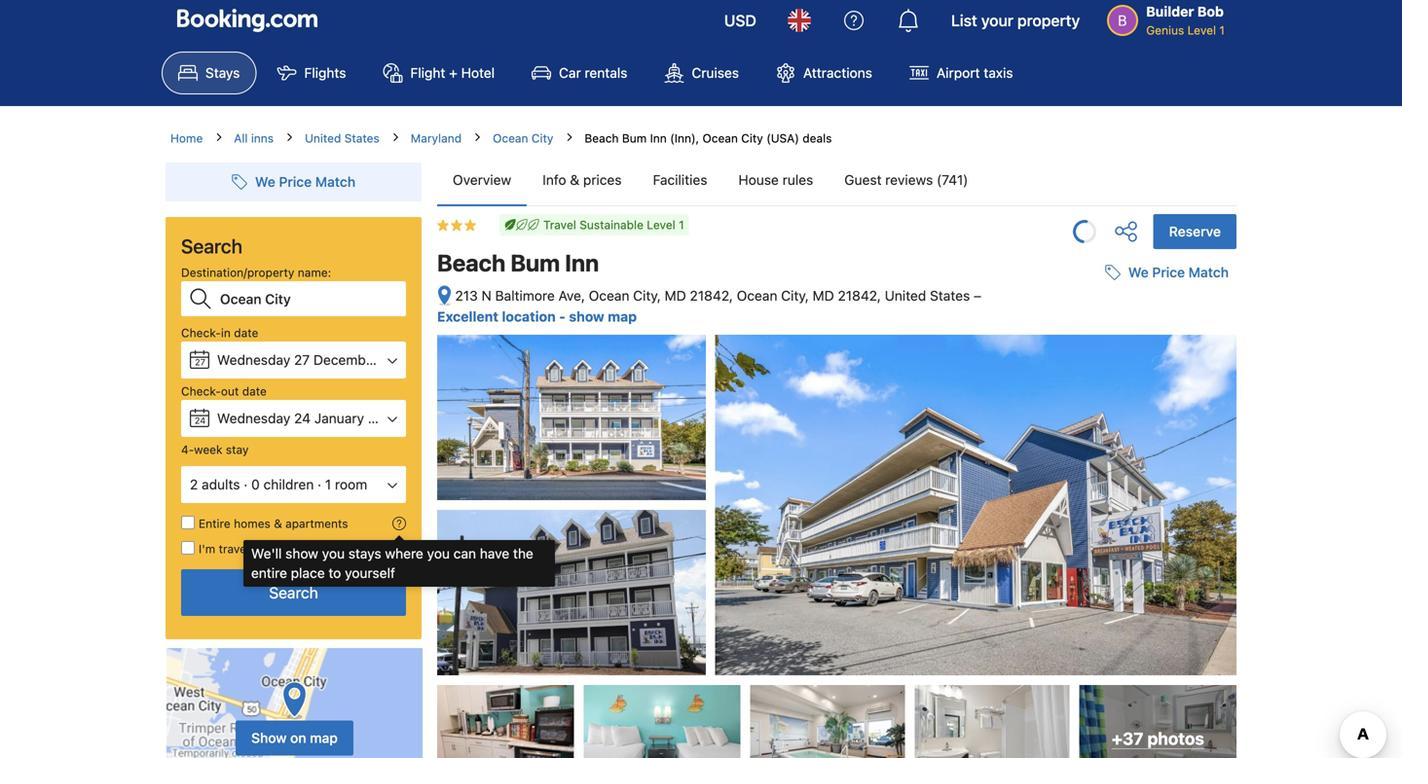 Task type: describe. For each thing, give the bounding box(es) containing it.
on
[[290, 731, 306, 747]]

top-rated beach nearby element
[[992, 582, 1177, 605]]

ocean city
[[493, 131, 554, 145]]

apartments
[[286, 517, 348, 531]]

date for check-out date
[[242, 385, 267, 398]]

& inside search "section"
[[274, 517, 282, 531]]

rated
[[1036, 584, 1074, 603]]

map inside 213 n baltimore ave, ocean city, md 21842, ocean city, md 21842, united states – excellent location - show map
[[608, 309, 637, 325]]

(741)
[[937, 172, 969, 188]]

airport taxis
[[937, 65, 1014, 81]]

stays
[[349, 546, 381, 562]]

taxis
[[984, 65, 1014, 81]]

+37 photos
[[1112, 729, 1205, 749]]

check-out date
[[181, 385, 267, 398]]

2 you from the left
[[427, 546, 450, 562]]

2 21842, from the left
[[838, 288, 881, 304]]

the
[[1089, 447, 1114, 462]]

search inside 'button'
[[269, 584, 318, 602]]

i'm
[[199, 543, 215, 556]]

2 city from the left
[[742, 131, 763, 145]]

homes
[[234, 517, 271, 531]]

property
[[1018, 11, 1080, 30]]

2
[[190, 477, 198, 493]]

1 you from the left
[[322, 546, 345, 562]]

airport taxis link
[[893, 52, 1030, 94]]

list
[[952, 11, 978, 30]]

was
[[1043, 417, 1071, 432]]

airport
[[937, 65, 980, 81]]

stays
[[206, 65, 240, 81]]

beach bum inn
[[437, 249, 599, 277]]

services,
[[1100, 432, 1163, 447]]

rated good element
[[992, 355, 1179, 378]]

that
[[1050, 463, 1083, 477]]

info & prices
[[543, 172, 622, 188]]

show inside we'll show you stays where you can have the entire place to yourself
[[286, 546, 318, 562]]

in
[[221, 326, 231, 340]]

we'll show you stays where you can have the entire place to yourself image
[[393, 517, 406, 531]]

nearby
[[1127, 584, 1177, 603]]

info
[[543, 172, 566, 188]]

booking.com image
[[177, 9, 318, 32]]

for
[[272, 543, 288, 556]]

entire
[[251, 565, 287, 582]]

house rules link
[[723, 155, 829, 206]]

travelling
[[219, 543, 269, 556]]

7.9
[[1192, 364, 1212, 382]]

baltimore
[[495, 288, 555, 304]]

1 vertical spatial price
[[1153, 265, 1185, 281]]

8.9
[[1189, 584, 1213, 603]]

cruises link
[[648, 52, 756, 94]]

i'm travelling for work
[[199, 543, 318, 556]]

2 horizontal spatial united
[[1090, 531, 1126, 545]]

we inside search "section"
[[255, 174, 275, 190]]

top-rated beach nearby
[[1002, 584, 1177, 603]]

good
[[1140, 357, 1179, 376]]

we
[[1186, 447, 1205, 462]]

cruises
[[692, 65, 739, 81]]

week
[[194, 443, 223, 457]]

search button
[[181, 570, 406, 617]]

attractions
[[804, 65, 873, 81]]

home
[[170, 131, 203, 145]]

guest reviews (741) link
[[829, 155, 984, 206]]

rentals
[[585, 65, 628, 81]]

car rentals
[[559, 65, 628, 81]]

2 · from the left
[[318, 477, 322, 493]]

stayed
[[1000, 463, 1047, 477]]

1 horizontal spatial we
[[1129, 265, 1149, 281]]

ocean inside ocean city 'link'
[[493, 131, 528, 145]]

reviews inside "link"
[[886, 172, 933, 188]]

overview
[[453, 172, 512, 188]]

1 horizontal spatial united states
[[1090, 531, 1165, 545]]

check-in date
[[181, 326, 258, 340]]

ave,
[[559, 288, 585, 304]]

car
[[559, 65, 581, 81]]

1 city, from the left
[[633, 288, 661, 304]]

sustainable
[[580, 218, 644, 232]]

1 vertical spatial we price match button
[[1098, 255, 1237, 290]]

+37
[[1112, 729, 1144, 749]]

reserve
[[1170, 224, 1221, 240]]

beach bum inn (inn), ocean city (usa) deals
[[585, 131, 832, 145]]

we'll show you stays where you can have the entire place to yourself image
[[393, 517, 406, 531]]

there
[[1000, 417, 1040, 432]]

maryland
[[411, 131, 462, 145]]

bum for beach bum inn
[[511, 249, 560, 277]]

place
[[291, 565, 325, 582]]

0 horizontal spatial states
[[345, 131, 380, 145]]

date for check-in date
[[234, 326, 258, 340]]

destination/property
[[181, 266, 295, 280]]

top-
[[1002, 584, 1036, 603]]

inn for beach bum inn (inn), ocean city (usa) deals
[[650, 131, 667, 145]]

–
[[974, 288, 982, 304]]

level inside "builder bob genius level 1"
[[1188, 23, 1217, 37]]

home link
[[170, 130, 203, 147]]

inn for beach bum inn
[[565, 249, 599, 277]]

place
[[1143, 447, 1182, 462]]

n
[[482, 288, 492, 304]]

0 horizontal spatial 27
[[195, 357, 205, 368]]

0 vertical spatial united
[[305, 131, 341, 145]]

list your property link
[[940, 0, 1092, 44]]

rules
[[783, 172, 814, 188]]

+
[[449, 65, 458, 81]]

213
[[455, 288, 478, 304]]

your
[[982, 11, 1014, 30]]

location
[[502, 309, 556, 325]]

show
[[251, 731, 287, 747]]

wednesday 24 january 2024
[[217, 411, 401, 427]]

all inns link
[[234, 130, 274, 147]]



Task type: locate. For each thing, give the bounding box(es) containing it.
date
[[234, 326, 258, 340], [242, 385, 267, 398]]

have
[[480, 546, 510, 562]]

facilities link
[[638, 155, 723, 206]]

1 down the facilities link
[[679, 218, 684, 232]]

inn
[[650, 131, 667, 145], [565, 249, 599, 277]]

1 horizontal spatial beach
[[585, 131, 619, 145]]

0 vertical spatial united states
[[305, 131, 380, 145]]

check- up the check-out date
[[181, 326, 221, 340]]

1 horizontal spatial &
[[570, 172, 580, 188]]

27 down check-in date
[[195, 357, 205, 368]]

0 vertical spatial date
[[234, 326, 258, 340]]

travel sustainable level 1
[[544, 218, 684, 232]]

+37 photos link
[[1080, 686, 1237, 759]]

inn up "ave,"
[[565, 249, 599, 277]]

0 horizontal spatial 1
[[325, 477, 331, 493]]

1 md from the left
[[665, 288, 686, 304]]

& up for on the left
[[274, 517, 282, 531]]

1 horizontal spatial level
[[1188, 23, 1217, 37]]

0 horizontal spatial md
[[665, 288, 686, 304]]

1 horizontal spatial ·
[[318, 477, 322, 493]]

(usa)
[[767, 131, 800, 145]]

wednesday up stay
[[217, 411, 291, 427]]

inn left (inn),
[[650, 131, 667, 145]]

1 down bob
[[1220, 23, 1225, 37]]

city left (usa)
[[742, 131, 763, 145]]

beach
[[1078, 584, 1123, 603]]

prices
[[583, 172, 622, 188]]

genius
[[1147, 23, 1185, 37]]

bum up "baltimore"
[[511, 249, 560, 277]]

0 horizontal spatial level
[[647, 218, 676, 232]]

0 vertical spatial wednesday
[[217, 352, 291, 368]]

show inside 213 n baltimore ave, ocean city, md 21842, ocean city, md 21842, united states – excellent location - show map
[[569, 309, 605, 325]]

1 horizontal spatial states
[[930, 288, 970, 304]]

united right inns
[[305, 131, 341, 145]]

photos
[[1148, 729, 1205, 749]]

check- for in
[[181, 326, 221, 340]]

1 horizontal spatial bum
[[622, 131, 647, 145]]

house
[[739, 172, 779, 188]]

excellent
[[437, 309, 499, 325]]

we price match down reserve button on the top right of page
[[1129, 265, 1229, 281]]

1 horizontal spatial you
[[427, 546, 450, 562]]

city inside 'link'
[[532, 131, 554, 145]]

beach bum inn (inn), ocean city (usa) deals link
[[585, 131, 832, 145]]

we'll
[[251, 546, 282, 562]]

to
[[329, 565, 341, 582]]

maryland link
[[411, 130, 462, 147]]

this
[[1042, 447, 1071, 462]]

united up beach
[[1090, 531, 1126, 545]]

united states up nearby
[[1090, 531, 1165, 545]]

1 vertical spatial inn
[[565, 249, 599, 277]]

search down place in the left of the page
[[269, 584, 318, 602]]

you
[[322, 546, 345, 562], [427, 546, 450, 562]]

price down reserve button on the top right of page
[[1153, 265, 1185, 281]]

0 horizontal spatial price
[[279, 174, 312, 190]]

1 vertical spatial level
[[647, 218, 676, 232]]

can
[[454, 546, 476, 562]]

0 horizontal spatial united
[[305, 131, 341, 145]]

1 horizontal spatial price
[[1153, 265, 1185, 281]]

reviews down good
[[1137, 376, 1179, 390]]

level down bob
[[1188, 23, 1217, 37]]

entire homes & apartments
[[199, 517, 348, 531]]

4-week stay
[[181, 443, 249, 457]]

0 vertical spatial we price match button
[[224, 165, 363, 200]]

0 horizontal spatial inn
[[565, 249, 599, 277]]

0 horizontal spatial 24
[[195, 416, 206, 426]]

attractions link
[[760, 52, 889, 94]]

1 21842, from the left
[[690, 288, 733, 304]]

all inns
[[234, 131, 274, 145]]

check- up week
[[181, 385, 221, 398]]

0 vertical spatial map
[[608, 309, 637, 325]]

ocean
[[493, 131, 528, 145], [703, 131, 738, 145], [589, 288, 630, 304], [737, 288, 778, 304]]

· left 0
[[244, 477, 248, 493]]

· right the children
[[318, 477, 322, 493]]

0 vertical spatial show
[[569, 309, 605, 325]]

1 horizontal spatial search
[[269, 584, 318, 602]]

deals
[[803, 131, 832, 145]]

0 vertical spatial reviews
[[886, 172, 933, 188]]

we price match down united states link
[[255, 174, 356, 190]]

1 left room
[[325, 477, 331, 493]]

united inside 213 n baltimore ave, ocean city, md 21842, ocean city, md 21842, united states – excellent location - show map
[[885, 288, 927, 304]]

beach up prices
[[585, 131, 619, 145]]

1 horizontal spatial 24
[[294, 411, 311, 427]]

1 horizontal spatial city
[[742, 131, 763, 145]]

flight
[[411, 65, 446, 81]]

match inside search "section"
[[315, 174, 356, 190]]

search section
[[158, 147, 430, 759]]

1 vertical spatial map
[[310, 731, 338, 747]]

we down inns
[[255, 174, 275, 190]]

united left '–'
[[885, 288, 927, 304]]

list your property
[[952, 11, 1080, 30]]

1 horizontal spatial inn
[[650, 131, 667, 145]]

we price match button
[[224, 165, 363, 200], [1098, 255, 1237, 290]]

search
[[181, 235, 243, 258], [269, 584, 318, 602]]

name:
[[298, 266, 331, 280]]

wednesday for wednesday 27 december 2023
[[217, 352, 291, 368]]

roomservice.
[[1000, 478, 1094, 492]]

0 horizontal spatial reviews
[[886, 172, 933, 188]]

0 vertical spatial 1
[[1220, 23, 1225, 37]]

0 vertical spatial search
[[181, 235, 243, 258]]

show right -
[[569, 309, 605, 325]]

0 vertical spatial level
[[1188, 23, 1217, 37]]

0 horizontal spatial united states
[[305, 131, 380, 145]]

0 horizontal spatial you
[[322, 546, 345, 562]]

match down united states link
[[315, 174, 356, 190]]

search up 'destination/property'
[[181, 235, 243, 258]]

0 horizontal spatial bum
[[511, 249, 560, 277]]

show on map
[[251, 731, 338, 747]]

0 horizontal spatial 21842,
[[690, 288, 733, 304]]

1 horizontal spatial md
[[813, 288, 834, 304]]

previous image
[[978, 450, 990, 462]]

2 wednesday from the top
[[217, 411, 291, 427]]

level down the facilities link
[[647, 218, 676, 232]]

1 vertical spatial check-
[[181, 385, 221, 398]]

bum for beach bum inn (inn), ocean city (usa) deals
[[622, 131, 647, 145]]

0 horizontal spatial city,
[[633, 288, 661, 304]]

flight + hotel
[[411, 65, 495, 81]]

you up to
[[322, 546, 345, 562]]

2 check- from the top
[[181, 385, 221, 398]]

bum left (inn),
[[622, 131, 647, 145]]

show
[[569, 309, 605, 325], [286, 546, 318, 562]]

1 horizontal spatial show
[[569, 309, 605, 325]]

usd
[[724, 11, 757, 30]]

reviews left the (741)
[[886, 172, 933, 188]]

0 horizontal spatial map
[[310, 731, 338, 747]]

1 horizontal spatial city,
[[781, 288, 809, 304]]

1 wednesday from the top
[[217, 352, 291, 368]]

match
[[315, 174, 356, 190], [1189, 265, 1229, 281]]

24 up week
[[195, 416, 206, 426]]

1 vertical spatial wednesday
[[217, 411, 291, 427]]

0 horizontal spatial match
[[315, 174, 356, 190]]

0 vertical spatial states
[[345, 131, 380, 145]]

price
[[279, 174, 312, 190], [1153, 265, 1185, 281]]

1 check- from the top
[[181, 326, 221, 340]]

1 horizontal spatial 1
[[679, 218, 684, 232]]

1 vertical spatial we
[[1129, 265, 1149, 281]]

guest
[[845, 172, 882, 188]]

guest reviews (741)
[[845, 172, 969, 188]]

map right on
[[310, 731, 338, 747]]

out
[[221, 385, 239, 398]]

match down reserve button on the top right of page
[[1189, 265, 1229, 281]]

beach for beach bum inn
[[437, 249, 506, 277]]

1 vertical spatial bum
[[511, 249, 560, 277]]

beach up 213
[[437, 249, 506, 277]]

1 vertical spatial match
[[1189, 265, 1229, 281]]

2 horizontal spatial states
[[1130, 531, 1165, 545]]

4-
[[181, 443, 194, 457]]

adults
[[202, 477, 240, 493]]

2 vertical spatial united
[[1090, 531, 1126, 545]]

21842,
[[690, 288, 733, 304], [838, 288, 881, 304]]

united states down flights
[[305, 131, 380, 145]]

ocean city link
[[493, 130, 554, 147]]

2023
[[382, 352, 415, 368]]

room
[[335, 477, 367, 493]]

1 vertical spatial states
[[930, 288, 970, 304]]

0 vertical spatial we
[[255, 174, 275, 190]]

united states
[[305, 131, 380, 145], [1090, 531, 1165, 545]]

0 vertical spatial &
[[570, 172, 580, 188]]

date right out
[[242, 385, 267, 398]]

0 horizontal spatial we price match
[[255, 174, 356, 190]]

check-
[[181, 326, 221, 340], [181, 385, 221, 398]]

& right info
[[570, 172, 580, 188]]

city up info
[[532, 131, 554, 145]]

0 vertical spatial beach
[[585, 131, 619, 145]]

1 vertical spatial date
[[242, 385, 267, 398]]

builder
[[1147, 3, 1195, 19]]

(inn),
[[670, 131, 699, 145]]

we price match button down reserve button on the top right of page
[[1098, 255, 1237, 290]]

builder bob genius level 1
[[1147, 3, 1225, 37]]

1 horizontal spatial map
[[608, 309, 637, 325]]

the
[[513, 546, 534, 562]]

0 horizontal spatial ·
[[244, 477, 248, 493]]

city,
[[633, 288, 661, 304], [781, 288, 809, 304]]

we up good
[[1129, 265, 1149, 281]]

check- for out
[[181, 385, 221, 398]]

december
[[314, 352, 379, 368]]

we price match button down inns
[[224, 165, 363, 200]]

states up nearby
[[1130, 531, 1165, 545]]

1 inside "builder bob genius level 1"
[[1220, 23, 1225, 37]]

0 horizontal spatial &
[[274, 517, 282, 531]]

show up place in the left of the page
[[286, 546, 318, 562]]

0 vertical spatial match
[[315, 174, 356, 190]]

1 vertical spatial search
[[269, 584, 318, 602]]

we price match inside search "section"
[[255, 174, 356, 190]]

1 vertical spatial show
[[286, 546, 318, 562]]

date right in
[[234, 326, 258, 340]]

1 vertical spatial 1
[[679, 218, 684, 232]]

1 horizontal spatial reviews
[[1137, 376, 1179, 390]]

stays link
[[162, 52, 257, 94]]

0 vertical spatial inn
[[650, 131, 667, 145]]

1 horizontal spatial match
[[1189, 265, 1229, 281]]

states
[[345, 131, 380, 145], [930, 288, 970, 304], [1130, 531, 1165, 545]]

0 vertical spatial we price match
[[255, 174, 356, 190]]

2 md from the left
[[813, 288, 834, 304]]

price inside search "section"
[[279, 174, 312, 190]]

travel
[[544, 218, 576, 232]]

2 adults · 0 children · 1 room button
[[181, 467, 406, 504]]

0 horizontal spatial search
[[181, 235, 243, 258]]

2 horizontal spatial 1
[[1220, 23, 1225, 37]]

0 horizontal spatial beach
[[437, 249, 506, 277]]

0 horizontal spatial we
[[255, 174, 275, 190]]

0 horizontal spatial we price match button
[[224, 165, 363, 200]]

1 inside dropdown button
[[325, 477, 331, 493]]

wednesday down in
[[217, 352, 291, 368]]

1 city from the left
[[532, 131, 554, 145]]

next image
[[1220, 450, 1231, 462]]

states inside 213 n baltimore ave, ocean city, md 21842, ocean city, md 21842, united states – excellent location - show map
[[930, 288, 970, 304]]

map inside search "section"
[[310, 731, 338, 747]]

you left 'can'
[[427, 546, 450, 562]]

states left maryland
[[345, 131, 380, 145]]

scored 7.9 element
[[1186, 358, 1218, 389]]

1 horizontal spatial 21842,
[[838, 288, 881, 304]]

1 horizontal spatial 27
[[294, 352, 310, 368]]

there was daily housekeeping services, since covid this is the 1st place we stayed that had roomservice.
[[1000, 417, 1205, 492]]

price down united states link
[[279, 174, 312, 190]]

stay
[[226, 443, 249, 457]]

0 horizontal spatial show
[[286, 546, 318, 562]]

map right -
[[608, 309, 637, 325]]

states left '–'
[[930, 288, 970, 304]]

your account menu builder bob genius level 1 element
[[1108, 0, 1233, 39]]

wednesday for wednesday 24 january 2024
[[217, 411, 291, 427]]

excellent location - show map button
[[437, 309, 637, 325]]

1 vertical spatial we price match
[[1129, 265, 1229, 281]]

beach for beach bum inn (inn), ocean city (usa) deals
[[585, 131, 619, 145]]

1 · from the left
[[244, 477, 248, 493]]

27 left 'december'
[[294, 352, 310, 368]]

2 vertical spatial states
[[1130, 531, 1165, 545]]

candace
[[1021, 531, 1069, 545]]

reviews inside good 741 reviews
[[1137, 376, 1179, 390]]

1 horizontal spatial we price match
[[1129, 265, 1229, 281]]

-
[[559, 309, 566, 325]]

bum
[[622, 131, 647, 145], [511, 249, 560, 277]]

1 vertical spatial reviews
[[1137, 376, 1179, 390]]

1 vertical spatial united
[[885, 288, 927, 304]]

2 city, from the left
[[781, 288, 809, 304]]

children
[[264, 477, 314, 493]]

1 vertical spatial united states
[[1090, 531, 1165, 545]]

1 vertical spatial &
[[274, 517, 282, 531]]

1
[[1220, 23, 1225, 37], [679, 218, 684, 232], [325, 477, 331, 493]]

1 horizontal spatial we price match button
[[1098, 255, 1237, 290]]

1 vertical spatial beach
[[437, 249, 506, 277]]

0 vertical spatial bum
[[622, 131, 647, 145]]

united
[[305, 131, 341, 145], [885, 288, 927, 304], [1090, 531, 1126, 545]]

Where are you going? field
[[212, 282, 406, 317]]

0 vertical spatial check-
[[181, 326, 221, 340]]

2 vertical spatial 1
[[325, 477, 331, 493]]

since
[[1167, 432, 1204, 447]]

where
[[385, 546, 424, 562]]

24 left january
[[294, 411, 311, 427]]

we price match
[[255, 174, 356, 190], [1129, 265, 1229, 281]]

1 horizontal spatial united
[[885, 288, 927, 304]]

united states link
[[305, 130, 380, 147]]

0 horizontal spatial city
[[532, 131, 554, 145]]

0 vertical spatial price
[[279, 174, 312, 190]]

8.9 element
[[1184, 577, 1218, 610]]

click to open map view image
[[437, 285, 452, 308]]

work
[[291, 543, 318, 556]]



Task type: vqa. For each thing, say whether or not it's contained in the screenshot.
NAME:
yes



